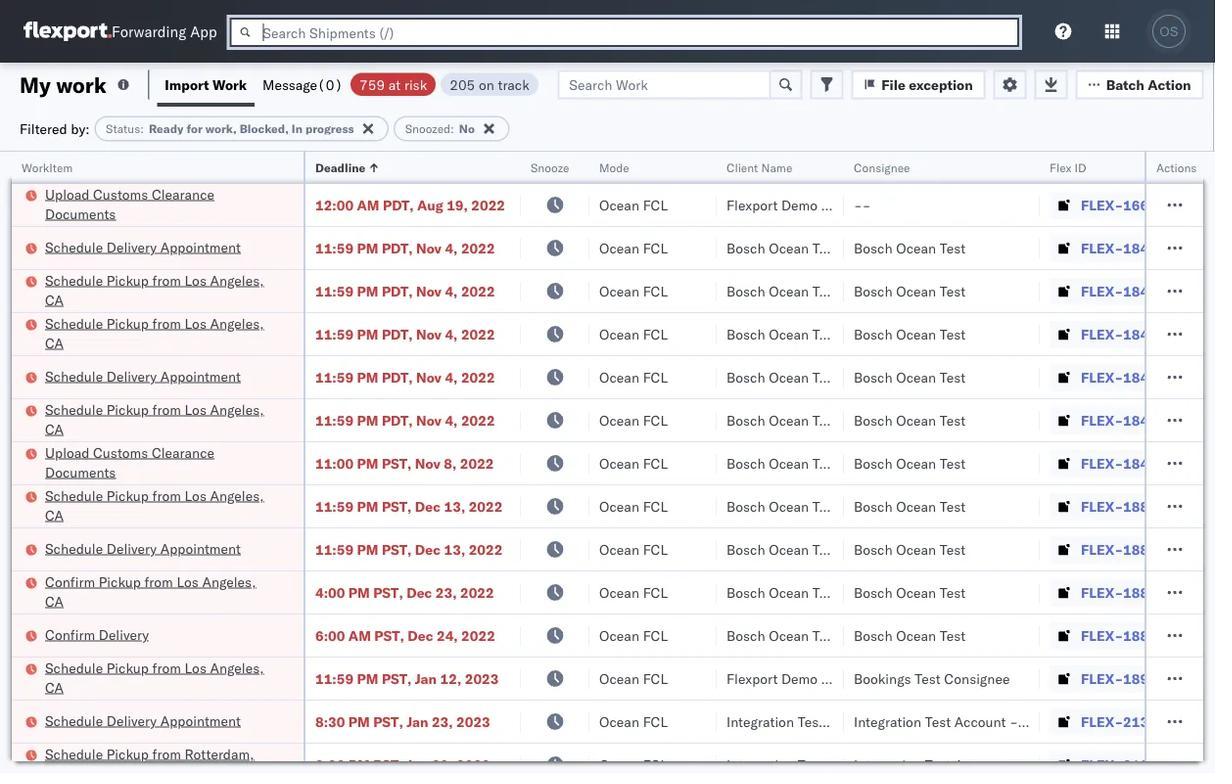 Task type: locate. For each thing, give the bounding box(es) containing it.
8 ocean fcl from the top
[[599, 498, 668, 515]]

1 vertical spatial 11:59 pm pst, dec 13, 2022
[[315, 541, 503, 558]]

6 flex- from the top
[[1081, 412, 1123, 429]]

from inside confirm pickup from los angeles, ca
[[144, 573, 173, 591]]

for
[[186, 121, 203, 136]]

1 vertical spatial am
[[348, 627, 371, 644]]

13, for schedule delivery appointment
[[444, 541, 465, 558]]

upload customs clearance documents link
[[45, 185, 278, 224], [45, 443, 278, 482]]

:
[[140, 121, 144, 136], [451, 121, 454, 136]]

flex-1893174 button
[[1050, 665, 1187, 693], [1050, 665, 1187, 693]]

0 vertical spatial clearance
[[152, 186, 215, 203]]

angeles, for schedule pickup from los angeles, ca link corresponding to first 'schedule pickup from los angeles, ca' button from the bottom of the page
[[210, 660, 264, 677]]

flex- for fourth 'schedule pickup from los angeles, ca' button from the top of the page's schedule pickup from los angeles, ca link
[[1081, 498, 1123, 515]]

pst, up 6:00 am pst, dec 24, 2022
[[373, 584, 403, 601]]

1 11:59 pm pst, dec 13, 2022 from the top
[[315, 498, 503, 515]]

5 11:59 pm pdt, nov 4, 2022 from the top
[[315, 412, 495, 429]]

5 schedule pickup from los angeles, ca link from the top
[[45, 659, 278, 698]]

10 fcl from the top
[[643, 584, 668, 601]]

10 flex- from the top
[[1081, 584, 1123, 601]]

ocean fcl
[[599, 196, 668, 213], [599, 239, 668, 257], [599, 283, 668, 300], [599, 326, 668, 343], [599, 369, 668, 386], [599, 412, 668, 429], [599, 455, 668, 472], [599, 498, 668, 515], [599, 541, 668, 558], [599, 584, 668, 601], [599, 627, 668, 644], [599, 670, 668, 687], [599, 713, 668, 731]]

flex- for schedule delivery appointment 'link' related to 8:30 pm pst, jan 23, 2023
[[1081, 713, 1123, 731]]

schedule delivery appointment for 11:59 pm pst, dec 13, 2022
[[45, 540, 241, 557]]

confirm for confirm pickup from los angeles, ca
[[45, 573, 95, 591]]

pickup inside confirm pickup from los angeles, ca
[[99, 573, 141, 591]]

schedule for schedule pickup from rotterdam, netherlands link
[[45, 746, 103, 763]]

7 schedule from the top
[[45, 540, 103, 557]]

2 flexport from the top
[[727, 670, 778, 687]]

my
[[20, 71, 51, 98]]

flex-1846748
[[1081, 239, 1183, 257], [1081, 283, 1183, 300], [1081, 326, 1183, 343], [1081, 369, 1183, 386], [1081, 412, 1183, 429], [1081, 455, 1183, 472]]

23, up 24,
[[436, 584, 457, 601]]

1 vertical spatial upload customs clearance documents link
[[45, 443, 278, 482]]

confirm up confirm delivery
[[45, 573, 95, 591]]

dec up 6:00 am pst, dec 24, 2022
[[407, 584, 432, 601]]

4:00
[[315, 584, 345, 601]]

1 vertical spatial flexport demo consignee
[[727, 670, 887, 687]]

1 vertical spatial documents
[[45, 464, 116, 481]]

0 vertical spatial flexport
[[727, 196, 778, 213]]

2 upload from the top
[[45, 444, 90, 461]]

8 11:59 from the top
[[315, 670, 354, 687]]

3 schedule pickup from los angeles, ca button from the top
[[45, 400, 278, 441]]

2 upload customs clearance documents button from the top
[[45, 443, 278, 484]]

schedule pickup from los angeles, ca link
[[45, 271, 278, 310], [45, 314, 278, 353], [45, 400, 278, 439], [45, 486, 278, 525], [45, 659, 278, 698]]

8 schedule from the top
[[45, 660, 103, 677]]

0 vertical spatial 2023
[[465, 670, 499, 687]]

1 : from the left
[[140, 121, 144, 136]]

11:59 pm pst, jan 12, 2023
[[315, 670, 499, 687]]

confirm delivery
[[45, 626, 149, 643]]

205
[[450, 76, 475, 93]]

1 vertical spatial demo
[[781, 670, 818, 687]]

pst, up 4:00 pm pst, dec 23, 2022
[[382, 541, 412, 558]]

los inside confirm pickup from los angeles, ca
[[177, 573, 199, 591]]

schedule pickup from los angeles, ca link for fourth 'schedule pickup from los angeles, ca' button from the top of the page
[[45, 486, 278, 525]]

flex- for schedule pickup from los angeles, ca link related to first 'schedule pickup from los angeles, ca' button from the top
[[1081, 283, 1123, 300]]

23,
[[436, 584, 457, 601], [432, 713, 453, 731]]

13 fcl from the top
[[643, 713, 668, 731]]

from for schedule pickup from rotterdam, netherlands link
[[152, 746, 181, 763]]

3 flex-1889466 from the top
[[1081, 584, 1183, 601]]

0 horizontal spatial :
[[140, 121, 144, 136]]

schedule for schedule delivery appointment 'link' related to 8:30 pm pst, jan 23, 2023
[[45, 712, 103, 730]]

work
[[56, 71, 107, 98]]

consignee up --
[[854, 160, 910, 175]]

fcl for fourth 'schedule pickup from los angeles, ca' button from the top of the page's schedule pickup from los angeles, ca link
[[643, 498, 668, 515]]

2023 right 12,
[[465, 670, 499, 687]]

consignee up the integration
[[821, 670, 887, 687]]

confirm inside confirm delivery link
[[45, 626, 95, 643]]

resize handle column header
[[280, 152, 304, 774], [498, 152, 521, 774], [566, 152, 590, 774], [693, 152, 717, 774], [821, 152, 844, 774], [1017, 152, 1040, 774], [1173, 152, 1197, 774], [1180, 152, 1204, 774]]

1 schedule pickup from los angeles, ca button from the top
[[45, 271, 278, 312]]

0 vertical spatial 13,
[[444, 498, 465, 515]]

am right "6:00"
[[348, 627, 371, 644]]

0 vertical spatial demo
[[781, 196, 818, 213]]

file
[[882, 76, 906, 93]]

consignee button
[[844, 156, 1020, 175]]

2 schedule delivery appointment link from the top
[[45, 367, 241, 386]]

1 vertical spatial confirm
[[45, 626, 95, 643]]

my work
[[20, 71, 107, 98]]

pickup inside the schedule pickup from rotterdam, netherlands
[[107, 746, 149, 763]]

demo for bookings
[[781, 670, 818, 687]]

1889466 for confirm pickup from los angeles, ca
[[1123, 584, 1183, 601]]

flex-1889466 button
[[1050, 493, 1187, 521], [1050, 493, 1187, 521], [1050, 536, 1187, 564], [1050, 536, 1187, 564], [1050, 579, 1187, 607], [1050, 579, 1187, 607], [1050, 622, 1187, 650], [1050, 622, 1187, 650]]

: left ready
[[140, 121, 144, 136]]

flex-1889466 for schedule delivery appointment
[[1081, 541, 1183, 558]]

exception
[[909, 76, 973, 93]]

upload for 12:00 am pdt, aug 19, 2022
[[45, 186, 90, 203]]

1 vertical spatial upload customs clearance documents button
[[45, 443, 278, 484]]

5 schedule from the top
[[45, 401, 103, 418]]

no
[[459, 121, 475, 136]]

delivery for 11:59 pm pst, dec 13, 2022
[[107, 540, 157, 557]]

10 schedule from the top
[[45, 746, 103, 763]]

from for fourth 'schedule pickup from los angeles, ca' button from the top of the page's schedule pickup from los angeles, ca link
[[152, 487, 181, 504]]

4 schedule delivery appointment link from the top
[[45, 711, 241, 731]]

clearance
[[152, 186, 215, 203], [152, 444, 215, 461]]

pst, up '8:30 pm pst, jan 23, 2023'
[[382, 670, 412, 687]]

pickup for first 'schedule pickup from los angeles, ca' button from the top
[[107, 272, 149, 289]]

1 vertical spatial clearance
[[152, 444, 215, 461]]

13, down "8,"
[[444, 498, 465, 515]]

1 resize handle column header from the left
[[280, 152, 304, 774]]

am right 12:00
[[357, 196, 380, 213]]

documents for 11:00
[[45, 464, 116, 481]]

resize handle column header for flex id
[[1173, 152, 1197, 774]]

jan for 23,
[[407, 713, 428, 731]]

am for pdt,
[[357, 196, 380, 213]]

2023 for 8:30 pm pst, jan 23, 2023
[[456, 713, 490, 731]]

2 : from the left
[[451, 121, 454, 136]]

flex id
[[1050, 160, 1087, 175]]

2 flexport demo consignee from the top
[[727, 670, 887, 687]]

import work
[[165, 76, 247, 93]]

schedule delivery appointment button for 11:59 pm pdt, nov 4, 2022
[[45, 367, 241, 388]]

schedule delivery appointment link for 11:59 pm pst, dec 13, 2022
[[45, 539, 241, 559]]

5 flex- from the top
[[1081, 369, 1123, 386]]

4 schedule from the top
[[45, 368, 103, 385]]

blocked,
[[240, 121, 289, 136]]

: left "no"
[[451, 121, 454, 136]]

schedule pickup from rotterdam, netherlands link
[[45, 745, 278, 774]]

9 fcl from the top
[[643, 541, 668, 558]]

jan
[[415, 670, 437, 687], [407, 713, 428, 731]]

9 schedule from the top
[[45, 712, 103, 730]]

from for schedule pickup from los angeles, ca link corresponding to first 'schedule pickup from los angeles, ca' button from the bottom of the page
[[152, 660, 181, 677]]

3 schedule delivery appointment link from the top
[[45, 539, 241, 559]]

3 schedule pickup from los angeles, ca link from the top
[[45, 400, 278, 439]]

jan left 12,
[[415, 670, 437, 687]]

upload customs clearance documents link for 12:00 am pdt, aug 19, 2022
[[45, 185, 278, 224]]

ready
[[149, 121, 184, 136]]

pm
[[357, 239, 378, 257], [357, 283, 378, 300], [357, 326, 378, 343], [357, 369, 378, 386], [357, 412, 378, 429], [357, 455, 378, 472], [357, 498, 378, 515], [357, 541, 378, 558], [348, 584, 370, 601], [357, 670, 378, 687], [348, 713, 370, 731]]

0 vertical spatial confirm
[[45, 573, 95, 591]]

3 flex- from the top
[[1081, 283, 1123, 300]]

2023
[[465, 670, 499, 687], [456, 713, 490, 731]]

1 vertical spatial upload customs clearance documents
[[45, 444, 215, 481]]

flex-1846748 button
[[1050, 235, 1187, 262], [1050, 235, 1187, 262], [1050, 278, 1187, 305], [1050, 278, 1187, 305], [1050, 321, 1187, 348], [1050, 321, 1187, 348], [1050, 364, 1187, 391], [1050, 364, 1187, 391], [1050, 407, 1187, 434], [1050, 407, 1187, 434], [1050, 450, 1187, 477], [1050, 450, 1187, 477]]

: for status
[[140, 121, 144, 136]]

0 vertical spatial am
[[357, 196, 380, 213]]

from for 4th 'schedule pickup from los angeles, ca' button from the bottom schedule pickup from los angeles, ca link
[[152, 315, 181, 332]]

clearance for 12:00 am pdt, aug 19, 2022
[[152, 186, 215, 203]]

documents for 12:00
[[45, 205, 116, 222]]

23, down 12,
[[432, 713, 453, 731]]

2 schedule delivery appointment from the top
[[45, 368, 241, 385]]

flex-1889466
[[1081, 498, 1183, 515], [1081, 541, 1183, 558], [1081, 584, 1183, 601], [1081, 627, 1183, 644]]

2 upload customs clearance documents link from the top
[[45, 443, 278, 482]]

flexport demo consignee down the name
[[727, 196, 887, 213]]

1 vertical spatial 13,
[[444, 541, 465, 558]]

11:59 pm pdt, nov 4, 2022
[[315, 239, 495, 257], [315, 283, 495, 300], [315, 326, 495, 343], [315, 369, 495, 386], [315, 412, 495, 429]]

flexport for --
[[727, 196, 778, 213]]

7 fcl from the top
[[643, 455, 668, 472]]

1 vertical spatial flexport
[[727, 670, 778, 687]]

5 fcl from the top
[[643, 369, 668, 386]]

4, for 4th 'schedule pickup from los angeles, ca' button from the bottom
[[445, 326, 458, 343]]

1 vertical spatial upload
[[45, 444, 90, 461]]

customs
[[93, 186, 148, 203], [93, 444, 148, 461]]

1 horizontal spatial :
[[451, 121, 454, 136]]

schedule pickup from los angeles, ca link for third 'schedule pickup from los angeles, ca' button
[[45, 400, 278, 439]]

3 resize handle column header from the left
[[566, 152, 590, 774]]

ca inside confirm pickup from los angeles, ca
[[45, 593, 64, 610]]

upload customs clearance documents button for 12:00 am pdt, aug 19, 2022
[[45, 185, 278, 226]]

4 flex- from the top
[[1081, 326, 1123, 343]]

0 vertical spatial 11:59 pm pst, dec 13, 2022
[[315, 498, 503, 515]]

upload
[[45, 186, 90, 203], [45, 444, 90, 461]]

2 schedule delivery appointment button from the top
[[45, 367, 241, 388]]

1 vertical spatial 2023
[[456, 713, 490, 731]]

work,
[[205, 121, 237, 136]]

schedule delivery appointment link for 11:59 pm pdt, nov 4, 2022
[[45, 367, 241, 386]]

confirm inside confirm pickup from los angeles, ca
[[45, 573, 95, 591]]

2 schedule pickup from los angeles, ca link from the top
[[45, 314, 278, 353]]

delivery
[[107, 238, 157, 256], [107, 368, 157, 385], [107, 540, 157, 557], [99, 626, 149, 643], [107, 712, 157, 730]]

Search Shipments (/) text field
[[230, 18, 1019, 47]]

schedule for schedule pickup from los angeles, ca link corresponding to first 'schedule pickup from los angeles, ca' button from the bottom of the page
[[45, 660, 103, 677]]

flex- for schedule pickup from los angeles, ca link corresponding to first 'schedule pickup from los angeles, ca' button from the bottom of the page
[[1081, 670, 1123, 687]]

6 ca from the top
[[45, 679, 64, 696]]

schedule pickup from los angeles, ca button
[[45, 271, 278, 312], [45, 314, 278, 355], [45, 400, 278, 441], [45, 486, 278, 527], [45, 659, 278, 700]]

4 schedule delivery appointment button from the top
[[45, 711, 241, 733]]

pst, down "11:59 pm pst, jan 12, 2023"
[[373, 713, 403, 731]]

3 schedule delivery appointment button from the top
[[45, 539, 241, 561]]

1 13, from the top
[[444, 498, 465, 515]]

2 customs from the top
[[93, 444, 148, 461]]

pst,
[[382, 455, 412, 472], [382, 498, 412, 515], [382, 541, 412, 558], [373, 584, 403, 601], [374, 627, 404, 644], [382, 670, 412, 687], [373, 713, 403, 731]]

flexport demo consignee for bookings
[[727, 670, 887, 687]]

1 upload customs clearance documents button from the top
[[45, 185, 278, 226]]

2 upload customs clearance documents from the top
[[45, 444, 215, 481]]

angeles, for third 'schedule pickup from los angeles, ca' button's schedule pickup from los angeles, ca link
[[210, 401, 264, 418]]

1 vertical spatial 23,
[[432, 713, 453, 731]]

5 resize handle column header from the left
[[821, 152, 844, 774]]

3 appointment from the top
[[160, 540, 241, 557]]

13, up 4:00 pm pst, dec 23, 2022
[[444, 541, 465, 558]]

demo
[[781, 196, 818, 213], [781, 670, 818, 687]]

flexport demo consignee for -
[[727, 196, 887, 213]]

dec up 4:00 pm pst, dec 23, 2022
[[415, 541, 441, 558]]

4 schedule pickup from los angeles, ca link from the top
[[45, 486, 278, 525]]

2 confirm from the top
[[45, 626, 95, 643]]

2 13, from the top
[[444, 541, 465, 558]]

4,
[[445, 239, 458, 257], [445, 283, 458, 300], [445, 326, 458, 343], [445, 369, 458, 386], [445, 412, 458, 429]]

file exception
[[882, 76, 973, 93]]

schedule
[[45, 238, 103, 256], [45, 272, 103, 289], [45, 315, 103, 332], [45, 368, 103, 385], [45, 401, 103, 418], [45, 487, 103, 504], [45, 540, 103, 557], [45, 660, 103, 677], [45, 712, 103, 730], [45, 746, 103, 763]]

11:59 pm pst, dec 13, 2022 up 4:00 pm pst, dec 23, 2022
[[315, 541, 503, 558]]

pdt,
[[383, 196, 414, 213], [382, 239, 413, 257], [382, 283, 413, 300], [382, 326, 413, 343], [382, 369, 413, 386], [382, 412, 413, 429]]

schedule delivery appointment link
[[45, 237, 241, 257], [45, 367, 241, 386], [45, 539, 241, 559], [45, 711, 241, 731]]

1 flexport demo consignee from the top
[[727, 196, 887, 213]]

upload customs clearance documents button for 11:00 pm pst, nov 8, 2022
[[45, 443, 278, 484]]

0 vertical spatial upload
[[45, 186, 90, 203]]

0 vertical spatial jan
[[415, 670, 437, 687]]

1 ca from the top
[[45, 291, 64, 308]]

2 flex-1889466 from the top
[[1081, 541, 1183, 558]]

pickup for third 'schedule pickup from los angeles, ca' button
[[107, 401, 149, 418]]

flex- for schedule delivery appointment 'link' for 11:59 pm pdt, nov 4, 2022
[[1081, 369, 1123, 386]]

11 flex- from the top
[[1081, 627, 1123, 644]]

pst, for schedule delivery appointment 'link' related to 8:30 pm pst, jan 23, 2023
[[373, 713, 403, 731]]

dec down 11:00 pm pst, nov 8, 2022
[[415, 498, 441, 515]]

am
[[357, 196, 380, 213], [348, 627, 371, 644]]

0 vertical spatial flexport demo consignee
[[727, 196, 887, 213]]

netherlands
[[45, 765, 122, 774]]

5 1846748 from the top
[[1123, 412, 1183, 429]]

2 11:59 pm pst, dec 13, 2022 from the top
[[315, 541, 503, 558]]

in
[[292, 121, 303, 136]]

2130387
[[1123, 713, 1183, 731]]

resize handle column header for client name
[[821, 152, 844, 774]]

demo down the name
[[781, 196, 818, 213]]

11:59 pm pst, dec 13, 2022 down 11:00 pm pst, nov 8, 2022
[[315, 498, 503, 515]]

angeles, inside confirm pickup from los angeles, ca
[[202, 573, 256, 591]]

delivery inside button
[[99, 626, 149, 643]]

2 1889466 from the top
[[1123, 541, 1183, 558]]

2 demo from the top
[[781, 670, 818, 687]]

schedule delivery appointment button
[[45, 237, 241, 259], [45, 367, 241, 388], [45, 539, 241, 561], [45, 711, 241, 733]]

demo left bookings
[[781, 670, 818, 687]]

los
[[185, 272, 207, 289], [185, 315, 207, 332], [185, 401, 207, 418], [185, 487, 207, 504], [177, 573, 199, 591], [185, 660, 207, 677]]

los for 4th 'schedule pickup from los angeles, ca' button from the bottom
[[185, 315, 207, 332]]

angeles, for schedule pickup from los angeles, ca link related to first 'schedule pickup from los angeles, ca' button from the top
[[210, 272, 264, 289]]

schedule delivery appointment button for 8:30 pm pst, jan 23, 2023
[[45, 711, 241, 733]]

1 vertical spatial jan
[[407, 713, 428, 731]]

from
[[152, 272, 181, 289], [152, 315, 181, 332], [152, 401, 181, 418], [152, 487, 181, 504], [144, 573, 173, 591], [152, 660, 181, 677], [152, 746, 181, 763]]

1 confirm from the top
[[45, 573, 95, 591]]

os button
[[1147, 9, 1192, 54]]

1 1846748 from the top
[[1123, 239, 1183, 257]]

4 schedule pickup from los angeles, ca from the top
[[45, 487, 264, 524]]

flex-
[[1081, 196, 1123, 213], [1081, 239, 1123, 257], [1081, 283, 1123, 300], [1081, 326, 1123, 343], [1081, 369, 1123, 386], [1081, 412, 1123, 429], [1081, 455, 1123, 472], [1081, 498, 1123, 515], [1081, 541, 1123, 558], [1081, 584, 1123, 601], [1081, 627, 1123, 644], [1081, 670, 1123, 687], [1081, 713, 1123, 731]]

1 4, from the top
[[445, 239, 458, 257]]

confirm down confirm pickup from los angeles, ca
[[45, 626, 95, 643]]

ca for schedule pickup from los angeles, ca link related to first 'schedule pickup from los angeles, ca' button from the top
[[45, 291, 64, 308]]

schedule delivery appointment link for 8:30 pm pst, jan 23, 2023
[[45, 711, 241, 731]]

3 1889466 from the top
[[1123, 584, 1183, 601]]

workitem button
[[12, 156, 284, 175]]

5 schedule pickup from los angeles, ca from the top
[[45, 660, 264, 696]]

los for first 'schedule pickup from los angeles, ca' button from the bottom of the page
[[185, 660, 207, 677]]

4 ca from the top
[[45, 507, 64, 524]]

los for fourth 'schedule pickup from los angeles, ca' button from the top of the page
[[185, 487, 207, 504]]

pst, down 11:00 pm pst, nov 8, 2022
[[382, 498, 412, 515]]

upload customs clearance documents
[[45, 186, 215, 222], [45, 444, 215, 481]]

0 vertical spatial upload customs clearance documents button
[[45, 185, 278, 226]]

1 11:59 from the top
[[315, 239, 354, 257]]

0 vertical spatial upload customs clearance documents link
[[45, 185, 278, 224]]

pickup for confirm pickup from los angeles, ca button
[[99, 573, 141, 591]]

schedule inside the schedule pickup from rotterdam, netherlands
[[45, 746, 103, 763]]

2 documents from the top
[[45, 464, 116, 481]]

jan down "11:59 pm pst, jan 12, 2023"
[[407, 713, 428, 731]]

flex-2130387
[[1081, 713, 1183, 731]]

2 flex-1846748 from the top
[[1081, 283, 1183, 300]]

flex- for schedule delivery appointment 'link' related to 11:59 pm pst, dec 13, 2022
[[1081, 541, 1123, 558]]

1 upload customs clearance documents link from the top
[[45, 185, 278, 224]]

1 schedule delivery appointment from the top
[[45, 238, 241, 256]]

19,
[[447, 196, 468, 213]]

track
[[498, 76, 530, 93]]

flexport demo consignee up the integration
[[727, 670, 887, 687]]

ocean
[[599, 196, 639, 213], [599, 239, 639, 257], [769, 239, 809, 257], [896, 239, 936, 257], [599, 283, 639, 300], [769, 283, 809, 300], [896, 283, 936, 300], [599, 326, 639, 343], [769, 326, 809, 343], [896, 326, 936, 343], [599, 369, 639, 386], [769, 369, 809, 386], [896, 369, 936, 386], [599, 412, 639, 429], [769, 412, 809, 429], [896, 412, 936, 429], [599, 455, 639, 472], [769, 455, 809, 472], [896, 455, 936, 472], [599, 498, 639, 515], [769, 498, 809, 515], [896, 498, 936, 515], [599, 541, 639, 558], [769, 541, 809, 558], [896, 541, 936, 558], [599, 584, 639, 601], [769, 584, 809, 601], [896, 584, 936, 601], [599, 627, 639, 644], [769, 627, 809, 644], [896, 627, 936, 644], [599, 670, 639, 687], [599, 713, 639, 731]]

0 vertical spatial upload customs clearance documents
[[45, 186, 215, 222]]

appointment for 11:59 pm pdt, nov 4, 2022
[[160, 368, 241, 385]]

fcl for 4th 'schedule pickup from los angeles, ca' button from the bottom schedule pickup from los angeles, ca link
[[643, 326, 668, 343]]

3 schedule pickup from los angeles, ca from the top
[[45, 401, 264, 438]]

from inside the schedule pickup from rotterdam, netherlands
[[152, 746, 181, 763]]

11 ocean fcl from the top
[[599, 627, 668, 644]]

angeles,
[[210, 272, 264, 289], [210, 315, 264, 332], [210, 401, 264, 418], [210, 487, 264, 504], [202, 573, 256, 591], [210, 660, 264, 677]]

jan for 12,
[[415, 670, 437, 687]]

delivery for 11:59 pm pdt, nov 4, 2022
[[107, 368, 157, 385]]

0 vertical spatial 23,
[[436, 584, 457, 601]]

2023 down 12,
[[456, 713, 490, 731]]

1 schedule from the top
[[45, 238, 103, 256]]

dec left 24,
[[408, 627, 433, 644]]

6 fcl from the top
[[643, 412, 668, 429]]

1 vertical spatial customs
[[93, 444, 148, 461]]

schedule pickup from los angeles, ca link for first 'schedule pickup from los angeles, ca' button from the bottom of the page
[[45, 659, 278, 698]]

4, for first 'schedule pickup from los angeles, ca' button from the top
[[445, 283, 458, 300]]

flexport
[[727, 196, 778, 213], [727, 670, 778, 687]]

status : ready for work, blocked, in progress
[[106, 121, 354, 136]]

by:
[[71, 120, 90, 137]]

los for confirm pickup from los angeles, ca button
[[177, 573, 199, 591]]

0 vertical spatial documents
[[45, 205, 116, 222]]

2 schedule from the top
[[45, 272, 103, 289]]

flexport demo consignee
[[727, 196, 887, 213], [727, 670, 887, 687]]

upload customs clearance documents button
[[45, 185, 278, 226], [45, 443, 278, 484]]

snoozed : no
[[405, 121, 475, 136]]

flex- for upload customs clearance documents link corresponding to 11:00 pm pst, nov 8, 2022
[[1081, 455, 1123, 472]]

pst, down 4:00 pm pst, dec 23, 2022
[[374, 627, 404, 644]]

0 vertical spatial customs
[[93, 186, 148, 203]]

2 clearance from the top
[[152, 444, 215, 461]]

pickup for schedule pickup from rotterdam, netherlands button
[[107, 746, 149, 763]]



Task type: vqa. For each thing, say whether or not it's contained in the screenshot.


Task type: describe. For each thing, give the bounding box(es) containing it.
pickup for first 'schedule pickup from los angeles, ca' button from the bottom of the page
[[107, 660, 149, 677]]

8:30 pm pst, jan 23, 2023
[[315, 713, 490, 731]]

4 1846748 from the top
[[1123, 369, 1183, 386]]

1 schedule delivery appointment button from the top
[[45, 237, 241, 259]]

pst, for schedule delivery appointment 'link' related to 11:59 pm pst, dec 13, 2022
[[382, 541, 412, 558]]

nov for 11:00 pm pst, nov 8, 2022's upload customs clearance documents button
[[415, 455, 441, 472]]

2 ocean fcl from the top
[[599, 239, 668, 257]]

5 ocean fcl from the top
[[599, 369, 668, 386]]

schedule for 1st schedule delivery appointment 'link' from the top of the page
[[45, 238, 103, 256]]

actions
[[1157, 160, 1197, 175]]

schedule pickup from los angeles, ca link for first 'schedule pickup from los angeles, ca' button from the top
[[45, 271, 278, 310]]

delivery for 8:30 pm pst, jan 23, 2023
[[107, 712, 157, 730]]

1893174
[[1123, 670, 1183, 687]]

2 flex- from the top
[[1081, 239, 1123, 257]]

2 schedule pickup from los angeles, ca from the top
[[45, 315, 264, 352]]

workitem
[[22, 160, 73, 175]]

resize handle column header for consignee
[[1017, 152, 1040, 774]]

5 11:59 from the top
[[315, 412, 354, 429]]

8 resize handle column header from the left
[[1180, 152, 1204, 774]]

4 flex-1846748 from the top
[[1081, 369, 1183, 386]]

message
[[263, 76, 317, 93]]

: for snoozed
[[451, 121, 454, 136]]

flexport for bookings test consignee
[[727, 670, 778, 687]]

forwarding app
[[112, 22, 217, 41]]

deadline button
[[306, 156, 501, 175]]

schedule pickup from rotterdam, netherlands button
[[45, 745, 278, 774]]

2 1846748 from the top
[[1123, 283, 1183, 300]]

1 flex-1846748 from the top
[[1081, 239, 1183, 257]]

work
[[213, 76, 247, 93]]

12:00 am pdt, aug 19, 2022
[[315, 196, 505, 213]]

flex- for third 'schedule pickup from los angeles, ca' button's schedule pickup from los angeles, ca link
[[1081, 412, 1123, 429]]

confirm delivery button
[[45, 625, 149, 647]]

integration
[[854, 713, 922, 731]]

6 1846748 from the top
[[1123, 455, 1183, 472]]

demo for -
[[781, 196, 818, 213]]

5 flex-1846748 from the top
[[1081, 412, 1183, 429]]

confirm pickup from los angeles, ca link
[[45, 572, 278, 612]]

flex- for 4th 'schedule pickup from los angeles, ca' button from the bottom schedule pickup from los angeles, ca link
[[1081, 326, 1123, 343]]

4:00 pm pst, dec 23, 2022
[[315, 584, 494, 601]]

Search Work text field
[[558, 70, 771, 99]]

snooze
[[531, 160, 569, 175]]

from for schedule pickup from los angeles, ca link related to first 'schedule pickup from los angeles, ca' button from the top
[[152, 272, 181, 289]]

6 flex-1846748 from the top
[[1081, 455, 1183, 472]]

nov for 4th 'schedule pickup from los angeles, ca' button from the bottom
[[416, 326, 442, 343]]

nov for third 'schedule pickup from los angeles, ca' button
[[416, 412, 442, 429]]

5 schedule pickup from los angeles, ca button from the top
[[45, 659, 278, 700]]

los for third 'schedule pickup from los angeles, ca' button
[[185, 401, 207, 418]]

12:00
[[315, 196, 354, 213]]

11:59 pm pst, dec 13, 2022 for schedule delivery appointment
[[315, 541, 503, 558]]

2 fcl from the top
[[643, 239, 668, 257]]

message (0)
[[263, 76, 343, 93]]

11:00
[[315, 455, 354, 472]]

10 ocean fcl from the top
[[599, 584, 668, 601]]

clearance for 11:00 pm pst, nov 8, 2022
[[152, 444, 215, 461]]

appointment for 11:59 pm pst, dec 13, 2022
[[160, 540, 241, 557]]

9 ocean fcl from the top
[[599, 541, 668, 558]]

schedule pickup from rotterdam, netherlands
[[45, 746, 254, 774]]

3 1846748 from the top
[[1123, 326, 1183, 343]]

1 schedule delivery appointment link from the top
[[45, 237, 241, 257]]

1889466 for schedule pickup from los angeles, ca
[[1123, 498, 1183, 515]]

consignee down consignee "button"
[[821, 196, 887, 213]]

aug
[[417, 196, 443, 213]]

os
[[1160, 24, 1179, 39]]

bookings test consignee
[[854, 670, 1010, 687]]

batch
[[1106, 76, 1145, 93]]

consignee up account
[[944, 670, 1010, 687]]

2 11:59 pm pdt, nov 4, 2022 from the top
[[315, 283, 495, 300]]

--
[[854, 196, 871, 213]]

8,
[[444, 455, 457, 472]]

schedule pickup from los angeles, ca link for 4th 'schedule pickup from los angeles, ca' button from the bottom
[[45, 314, 278, 353]]

24,
[[437, 627, 458, 644]]

4 1889466 from the top
[[1123, 627, 1183, 644]]

flex-1893174
[[1081, 670, 1183, 687]]

schedule delivery appointment for 11:59 pm pdt, nov 4, 2022
[[45, 368, 241, 385]]

filtered
[[20, 120, 67, 137]]

flex-1889466 for confirm pickup from los angeles, ca
[[1081, 584, 1183, 601]]

filtered by:
[[20, 120, 90, 137]]

flex id button
[[1040, 156, 1177, 175]]

client name button
[[717, 156, 825, 175]]

schedule for schedule delivery appointment 'link' related to 11:59 pm pst, dec 13, 2022
[[45, 540, 103, 557]]

batch action button
[[1076, 70, 1204, 99]]

schedule delivery appointment for 8:30 pm pst, jan 23, 2023
[[45, 712, 241, 730]]

schedule for 4th 'schedule pickup from los angeles, ca' button from the bottom schedule pickup from los angeles, ca link
[[45, 315, 103, 332]]

12,
[[440, 670, 462, 687]]

upload customs clearance documents for 11:00 pm pst, nov 8, 2022
[[45, 444, 215, 481]]

2 schedule pickup from los angeles, ca button from the top
[[45, 314, 278, 355]]

6 11:59 from the top
[[315, 498, 354, 515]]

consignee inside "button"
[[854, 160, 910, 175]]

progress
[[305, 121, 354, 136]]

snoozed
[[405, 121, 451, 136]]

13, for schedule pickup from los angeles, ca
[[444, 498, 465, 515]]

ca for fourth 'schedule pickup from los angeles, ca' button from the top of the page's schedule pickup from los angeles, ca link
[[45, 507, 64, 524]]

customs for 11:00 pm pst, nov 8, 2022
[[93, 444, 148, 461]]

pickup for 4th 'schedule pickup from los angeles, ca' button from the bottom
[[107, 315, 149, 332]]

3 flex-1846748 from the top
[[1081, 326, 1183, 343]]

fcl for schedule delivery appointment 'link' related to 11:59 pm pst, dec 13, 2022
[[643, 541, 668, 558]]

205 on track
[[450, 76, 530, 93]]

upload customs clearance documents for 12:00 am pdt, aug 19, 2022
[[45, 186, 215, 222]]

integration test account - karl lagerfeld
[[854, 713, 1109, 731]]

flex-1660288
[[1081, 196, 1183, 213]]

lagerfeld
[[1051, 713, 1109, 731]]

mode button
[[590, 156, 697, 175]]

pst, for fourth 'schedule pickup from los angeles, ca' button from the top of the page's schedule pickup from los angeles, ca link
[[382, 498, 412, 515]]

upload customs clearance documents link for 11:00 pm pst, nov 8, 2022
[[45, 443, 278, 482]]

1660288
[[1123, 196, 1183, 213]]

ca for third 'schedule pickup from los angeles, ca' button's schedule pickup from los angeles, ca link
[[45, 421, 64, 438]]

pickup for fourth 'schedule pickup from los angeles, ca' button from the top of the page
[[107, 487, 149, 504]]

ca for 4th 'schedule pickup from los angeles, ca' button from the bottom schedule pickup from los angeles, ca link
[[45, 334, 64, 352]]

bookings
[[854, 670, 911, 687]]

11:00 pm pst, nov 8, 2022
[[315, 455, 494, 472]]

confirm pickup from los angeles, ca
[[45, 573, 256, 610]]

forwarding
[[112, 22, 186, 41]]

angeles, for the confirm pickup from los angeles, ca link
[[202, 573, 256, 591]]

6:00 am pst, dec 24, 2022
[[315, 627, 495, 644]]

13 ocean fcl from the top
[[599, 713, 668, 731]]

4 flex-1889466 from the top
[[1081, 627, 1183, 644]]

7 11:59 from the top
[[315, 541, 354, 558]]

schedule for schedule delivery appointment 'link' for 11:59 pm pdt, nov 4, 2022
[[45, 368, 103, 385]]

client
[[727, 160, 758, 175]]

4 4, from the top
[[445, 369, 458, 386]]

7 ocean fcl from the top
[[599, 455, 668, 472]]

1 schedule pickup from los angeles, ca from the top
[[45, 272, 264, 308]]

on
[[479, 76, 494, 93]]

fcl for third 'schedule pickup from los angeles, ca' button's schedule pickup from los angeles, ca link
[[643, 412, 668, 429]]

risk
[[404, 76, 427, 93]]

mode
[[599, 160, 629, 175]]

confirm pickup from los angeles, ca button
[[45, 572, 278, 614]]

fcl for schedule delivery appointment 'link' for 11:59 pm pdt, nov 4, 2022
[[643, 369, 668, 386]]

4, for third 'schedule pickup from los angeles, ca' button
[[445, 412, 458, 429]]

import work button
[[157, 63, 255, 107]]

appointment for 8:30 pm pst, jan 23, 2023
[[160, 712, 241, 730]]

3 11:59 pm pdt, nov 4, 2022 from the top
[[315, 326, 495, 343]]

12 ocean fcl from the top
[[599, 670, 668, 687]]

flex- for the confirm pickup from los angeles, ca link
[[1081, 584, 1123, 601]]

app
[[190, 22, 217, 41]]

upload for 11:00 pm pst, nov 8, 2022
[[45, 444, 90, 461]]

2023 for 11:59 pm pst, jan 12, 2023
[[465, 670, 499, 687]]

flexport. image
[[24, 22, 112, 41]]

1 appointment from the top
[[160, 238, 241, 256]]

los for first 'schedule pickup from los angeles, ca' button from the top
[[185, 272, 207, 289]]

from for third 'schedule pickup from los angeles, ca' button's schedule pickup from los angeles, ca link
[[152, 401, 181, 418]]

pst, for the confirm pickup from los angeles, ca link
[[373, 584, 403, 601]]

account
[[955, 713, 1006, 731]]

confirm delivery link
[[45, 625, 149, 645]]

4 11:59 from the top
[[315, 369, 354, 386]]

23, for dec
[[436, 584, 457, 601]]

4 ocean fcl from the top
[[599, 326, 668, 343]]

ca for the confirm pickup from los angeles, ca link
[[45, 593, 64, 610]]

6 ocean fcl from the top
[[599, 412, 668, 429]]

dec for schedule pickup from los angeles, ca
[[415, 498, 441, 515]]

8:30
[[315, 713, 345, 731]]

import
[[165, 76, 209, 93]]

3 11:59 from the top
[[315, 326, 354, 343]]

deadline
[[315, 160, 366, 175]]

1 ocean fcl from the top
[[599, 196, 668, 213]]

4 schedule pickup from los angeles, ca button from the top
[[45, 486, 278, 527]]

(0)
[[317, 76, 343, 93]]

schedule for fourth 'schedule pickup from los angeles, ca' button from the top of the page's schedule pickup from los angeles, ca link
[[45, 487, 103, 504]]

nov for first 'schedule pickup from los angeles, ca' button from the top
[[416, 283, 442, 300]]

at
[[389, 76, 401, 93]]

11 fcl from the top
[[643, 627, 668, 644]]

flex
[[1050, 160, 1072, 175]]

karl
[[1022, 713, 1047, 731]]

from for the confirm pickup from los angeles, ca link
[[144, 573, 173, 591]]

759 at risk
[[359, 76, 427, 93]]

2 11:59 from the top
[[315, 283, 354, 300]]

dec for confirm pickup from los angeles, ca
[[407, 584, 432, 601]]

1 fcl from the top
[[643, 196, 668, 213]]

resize handle column header for mode
[[693, 152, 717, 774]]

ca for schedule pickup from los angeles, ca link corresponding to first 'schedule pickup from los angeles, ca' button from the bottom of the page
[[45, 679, 64, 696]]

759
[[359, 76, 385, 93]]

pst, left "8,"
[[382, 455, 412, 472]]

client name
[[727, 160, 793, 175]]

am for pst,
[[348, 627, 371, 644]]

status
[[106, 121, 140, 136]]

forwarding app link
[[24, 22, 217, 41]]

schedule for schedule pickup from los angeles, ca link related to first 'schedule pickup from los angeles, ca' button from the top
[[45, 272, 103, 289]]

1 11:59 pm pdt, nov 4, 2022 from the top
[[315, 239, 495, 257]]

11:59 pm pst, dec 13, 2022 for schedule pickup from los angeles, ca
[[315, 498, 503, 515]]

3 ocean fcl from the top
[[599, 283, 668, 300]]

batch action
[[1106, 76, 1191, 93]]

resize handle column header for deadline
[[498, 152, 521, 774]]

angeles, for fourth 'schedule pickup from los angeles, ca' button from the top of the page's schedule pickup from los angeles, ca link
[[210, 487, 264, 504]]

rotterdam,
[[185, 746, 254, 763]]

fcl for schedule pickup from los angeles, ca link related to first 'schedule pickup from los angeles, ca' button from the top
[[643, 283, 668, 300]]

schedule for third 'schedule pickup from los angeles, ca' button's schedule pickup from los angeles, ca link
[[45, 401, 103, 418]]

pst, for schedule pickup from los angeles, ca link corresponding to first 'schedule pickup from los angeles, ca' button from the bottom of the page
[[382, 670, 412, 687]]

action
[[1148, 76, 1191, 93]]

6:00
[[315, 627, 345, 644]]

id
[[1075, 160, 1087, 175]]

4 11:59 pm pdt, nov 4, 2022 from the top
[[315, 369, 495, 386]]



